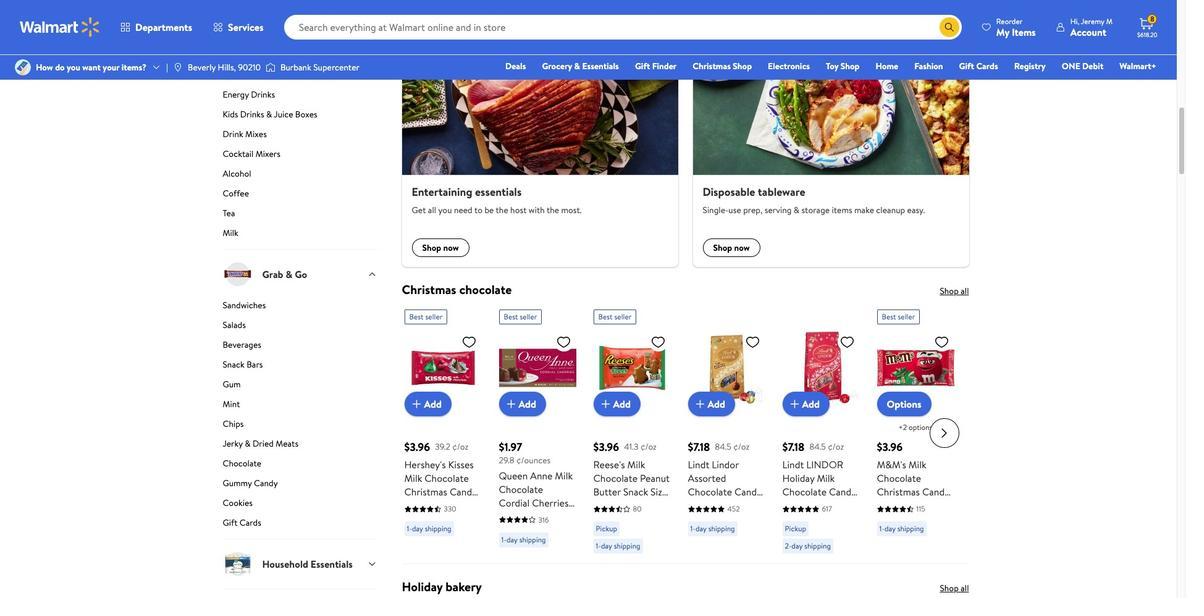 Task type: vqa. For each thing, say whether or not it's contained in the screenshot.
Wrangler Boys Bootcut Denim Jeans, Sizes 4-18 & Husky - image 1 of 9
no



Task type: locate. For each thing, give the bounding box(es) containing it.
 image for beverly
[[173, 62, 183, 72]]

chocolate inside $7.18 84.5 ¢/oz lindt lindor assorted chocolate candy truffles, 8.5 oz. bag
[[688, 485, 732, 499]]

3 add to cart image from the left
[[788, 397, 803, 412]]

best down christmas chocolate
[[409, 312, 424, 322]]

1 add button from the left
[[405, 392, 452, 417]]

day
[[412, 524, 423, 534], [696, 524, 707, 534], [885, 524, 896, 534], [507, 534, 518, 545], [601, 541, 612, 551], [792, 541, 803, 551]]

& for jerky & dried meats
[[245, 438, 251, 450]]

10 inside $1.97 29.8 ¢/ounces queen anne milk chocolate cordial cherries, 6.6 oz box, 10 pieces
[[547, 510, 556, 523]]

essentials
[[475, 184, 522, 199]]

¢/oz for lindor
[[734, 441, 750, 453]]

2 horizontal spatial gift
[[960, 60, 975, 72]]

84.5 up lindor
[[715, 441, 732, 453]]

deals
[[506, 60, 526, 72]]

best seller
[[409, 312, 443, 322], [504, 312, 537, 322], [599, 312, 632, 322], [882, 312, 916, 322]]

best seller for $3.96 41.3 ¢/oz reese's milk chocolate peanut butter snack size trees christmas candy, bag 9.6 oz
[[599, 312, 632, 322]]

0 horizontal spatial lindt
[[688, 458, 710, 472]]

christmas inside $3.96 39.2 ¢/oz hershey's kisses milk chocolate christmas candy, bag 10.1 oz
[[405, 485, 448, 499]]

shop now inside entertaining essentials list item
[[422, 242, 459, 254]]

truffles, inside $7.18 84.5 ¢/oz lindt lindor assorted chocolate candy truffles, 8.5 oz. bag
[[688, 499, 723, 512]]

& right serving
[[794, 204, 800, 216]]

0 vertical spatial you
[[67, 61, 80, 74]]

snack inside $3.96 41.3 ¢/oz reese's milk chocolate peanut butter snack size trees christmas candy, bag 9.6 oz
[[624, 485, 648, 499]]

¢/oz inside $3.96 39.2 ¢/oz hershey's kisses milk chocolate christmas candy, bag 10.1 oz
[[453, 441, 469, 453]]

1 84.5 from the left
[[715, 441, 732, 453]]

¢/oz for milk
[[641, 441, 657, 453]]

lindt lindor assorted chocolate candy truffles, 8.5 oz. bag image
[[688, 329, 765, 407]]

2 pickup from the left
[[785, 524, 807, 534]]

shop now inside disposable tableware list item
[[714, 242, 750, 254]]

1 horizontal spatial snack
[[624, 485, 648, 499]]

add to cart image for 'reese's milk chocolate peanut butter snack size trees christmas candy, bag 9.6 oz' image
[[599, 397, 613, 412]]

the right with at the left of the page
[[547, 204, 559, 216]]

lindt
[[688, 458, 710, 472], [783, 458, 804, 472]]

1 horizontal spatial add to cart image
[[504, 397, 519, 412]]

$3.96 for $3.96 39.2 ¢/oz hershey's kisses milk chocolate christmas candy, bag 10.1 oz
[[405, 439, 430, 455]]

0 vertical spatial drinks
[[249, 69, 273, 81]]

2 truffles, from the left
[[783, 499, 817, 512]]

3 seller from the left
[[615, 312, 632, 322]]

0 vertical spatial essentials
[[582, 60, 619, 72]]

gift down cookies
[[223, 517, 238, 529]]

bag inside $7.18 84.5 ¢/oz lindt lindor holiday milk chocolate candy truffles, 8.5 oz. bag
[[783, 512, 799, 526]]

2-day shipping
[[785, 541, 831, 551]]

best up m&m's milk chocolate christmas candy - 10 oz bag image
[[882, 312, 897, 322]]

2 add to cart image from the left
[[693, 397, 708, 412]]

candy, up the 330
[[450, 485, 479, 499]]

1 horizontal spatial oz.
[[835, 499, 847, 512]]

lindt for lindt lindor holiday milk chocolate candy truffles, 8.5 oz. bag
[[783, 458, 804, 472]]

use
[[729, 204, 742, 216]]

candy up 617
[[829, 485, 856, 499]]

host
[[511, 204, 527, 216]]

1 shop now from the left
[[422, 242, 459, 254]]

1-day shipping down box,
[[502, 534, 546, 545]]

1 add from the left
[[424, 397, 442, 411]]

1 add to cart image from the left
[[599, 397, 613, 412]]

all inside entertaining essentials get all you need to be the host with the most.
[[428, 204, 436, 216]]

sandwiches link
[[223, 299, 377, 316]]

1 vertical spatial candy,
[[594, 512, 623, 526]]

seller up m&m's milk chocolate christmas candy - 10 oz bag image
[[898, 312, 916, 322]]

1 $3.96 from the left
[[405, 439, 430, 455]]

5 add button from the left
[[783, 392, 830, 417]]

candy, inside $3.96 39.2 ¢/oz hershey's kisses milk chocolate christmas candy, bag 10.1 oz
[[450, 485, 479, 499]]

4 best seller from the left
[[882, 312, 916, 322]]

christmas right finder
[[693, 60, 731, 72]]

 image
[[266, 61, 276, 74]]

2 vertical spatial all
[[961, 582, 969, 595]]

0 horizontal spatial pickup
[[596, 524, 617, 534]]

all for chocolate
[[961, 285, 969, 297]]

& right grocery
[[575, 60, 580, 72]]

2 add from the left
[[519, 397, 537, 411]]

candy up 452
[[735, 485, 762, 499]]

shop now
[[422, 242, 459, 254], [714, 242, 750, 254]]

1 best seller from the left
[[409, 312, 443, 322]]

¢/oz inside $7.18 84.5 ¢/oz lindt lindor assorted chocolate candy truffles, 8.5 oz. bag
[[734, 441, 750, 453]]

toy shop link
[[821, 59, 866, 73]]

|
[[166, 61, 168, 74]]

1-day shipping down 115
[[880, 524, 924, 534]]

debit
[[1083, 60, 1104, 72]]

oz
[[439, 499, 448, 512], [895, 499, 905, 512], [514, 510, 524, 523], [659, 512, 668, 526]]

essentials right household
[[311, 557, 353, 571]]

¢/oz inside $3.96 41.3 ¢/oz reese's milk chocolate peanut butter snack size trees christmas candy, bag 9.6 oz
[[641, 441, 657, 453]]

bakery
[[446, 579, 482, 595]]

10 right the -
[[883, 499, 893, 512]]

1- for $3.96 39.2 ¢/oz hershey's kisses milk chocolate christmas candy, bag 10.1 oz
[[407, 524, 412, 534]]

household essentials
[[262, 557, 353, 571]]

seller down christmas chocolate
[[426, 312, 443, 322]]

mint link
[[223, 398, 377, 415]]

drinks for sports
[[249, 69, 273, 81]]

5 add from the left
[[803, 397, 820, 411]]

seller
[[426, 312, 443, 322], [520, 312, 537, 322], [615, 312, 632, 322], [898, 312, 916, 322]]

christmas inside $3.96 m&m's milk chocolate christmas candy - 10 oz bag
[[877, 485, 920, 499]]

4 ¢/oz from the left
[[828, 441, 844, 453]]

 image left 'how'
[[15, 59, 31, 75]]

8 $618.20
[[1138, 14, 1158, 39]]

4 seller from the left
[[898, 312, 916, 322]]

christmas down hershey's
[[405, 485, 448, 499]]

3 ¢/oz from the left
[[734, 441, 750, 453]]

you left need
[[438, 204, 452, 216]]

gift cards link down the 'cookies' link
[[223, 517, 377, 539]]

essentials right grocery
[[582, 60, 619, 72]]

shop now down use
[[714, 242, 750, 254]]

0 vertical spatial holiday
[[783, 472, 815, 485]]

chocolate up "trees"
[[594, 472, 638, 485]]

one debit link
[[1057, 59, 1110, 73]]

peanut
[[640, 472, 670, 485]]

gift
[[635, 60, 650, 72], [960, 60, 975, 72], [223, 517, 238, 529]]

1 $7.18 from the left
[[688, 439, 710, 455]]

3 best seller from the left
[[599, 312, 632, 322]]

1-day shipping down 80
[[596, 541, 641, 551]]

mint
[[223, 398, 240, 410]]

1 vertical spatial snack
[[624, 485, 648, 499]]

alcohol
[[223, 167, 251, 180]]

84.5 inside $7.18 84.5 ¢/oz lindt lindor holiday milk chocolate candy truffles, 8.5 oz. bag
[[810, 441, 826, 453]]

& inside dropdown button
[[286, 267, 293, 281]]

1 ¢/oz from the left
[[453, 441, 469, 453]]

8.5 down assorted
[[725, 499, 738, 512]]

chocolate
[[459, 281, 512, 298]]

$7.18
[[688, 439, 710, 455], [783, 439, 805, 455]]

84.5 inside $7.18 84.5 ¢/oz lindt lindor assorted chocolate candy truffles, 8.5 oz. bag
[[715, 441, 732, 453]]

4 add button from the left
[[688, 392, 736, 417]]

all for bakery
[[961, 582, 969, 595]]

bag left the 10.1
[[405, 499, 421, 512]]

2 8.5 from the left
[[820, 499, 833, 512]]

1 horizontal spatial the
[[547, 204, 559, 216]]

m&m's milk chocolate christmas candy - 10 oz bag image
[[877, 329, 955, 407]]

1 horizontal spatial shop now
[[714, 242, 750, 254]]

best for $3.96 39.2 ¢/oz hershey's kisses milk chocolate christmas candy, bag 10.1 oz
[[409, 312, 424, 322]]

beverly
[[188, 61, 216, 74]]

2 product group from the left
[[499, 305, 576, 559]]

christmas left chocolate
[[402, 281, 457, 298]]

0 horizontal spatial now
[[444, 242, 459, 254]]

bag left 9.6 at the right
[[625, 512, 642, 526]]

1 vertical spatial all
[[961, 285, 969, 297]]

candy inside $7.18 84.5 ¢/oz lindt lindor assorted chocolate candy truffles, 8.5 oz. bag
[[735, 485, 762, 499]]

1 truffles, from the left
[[688, 499, 723, 512]]

bag up the 2- in the right bottom of the page
[[783, 512, 799, 526]]

¢/oz
[[453, 441, 469, 453], [641, 441, 657, 453], [734, 441, 750, 453], [828, 441, 844, 453]]

1 vertical spatial you
[[438, 204, 452, 216]]

0 horizontal spatial candy,
[[450, 485, 479, 499]]

lindt inside $7.18 84.5 ¢/oz lindt lindor assorted chocolate candy truffles, 8.5 oz. bag
[[688, 458, 710, 472]]

grab & go
[[262, 267, 307, 281]]

2 seller from the left
[[520, 312, 537, 322]]

gift cards down my
[[960, 60, 999, 72]]

39.2
[[435, 441, 451, 453]]

1 horizontal spatial $7.18
[[783, 439, 805, 455]]

1 horizontal spatial gift
[[635, 60, 650, 72]]

beverages
[[223, 339, 261, 351]]

best seller down chocolate
[[504, 312, 537, 322]]

8.5 inside $7.18 84.5 ¢/oz lindt lindor assorted chocolate candy truffles, 8.5 oz. bag
[[725, 499, 738, 512]]

shop inside the toy shop link
[[841, 60, 860, 72]]

1 vertical spatial shop all
[[940, 582, 969, 595]]

oz right 6.6
[[514, 510, 524, 523]]

best seller for $1.97 29.8 ¢/ounces queen anne milk chocolate cordial cherries, 6.6 oz box, 10 pieces
[[504, 312, 537, 322]]

1 8.5 from the left
[[725, 499, 738, 512]]

add to cart image
[[599, 397, 613, 412], [693, 397, 708, 412]]

$3.96 inside $3.96 m&m's milk chocolate christmas candy - 10 oz bag
[[877, 439, 903, 455]]

box,
[[526, 510, 545, 523]]

1-day shipping down the 10.1
[[407, 524, 452, 534]]

0 horizontal spatial add to cart image
[[409, 397, 424, 412]]

oz. right 617
[[835, 499, 847, 512]]

8.5 down 'lindor'
[[820, 499, 833, 512]]

0 horizontal spatial holiday
[[402, 579, 443, 595]]

0 vertical spatial shop all link
[[940, 285, 969, 297]]

3 add button from the left
[[594, 392, 641, 417]]

shipping down 80
[[614, 541, 641, 551]]

best
[[409, 312, 424, 322], [504, 312, 518, 322], [599, 312, 613, 322], [882, 312, 897, 322]]

 image
[[15, 59, 31, 75], [173, 62, 183, 72]]

shop now down get
[[422, 242, 459, 254]]

jeremy
[[1082, 16, 1105, 26]]

snack up 80
[[624, 485, 648, 499]]

1 horizontal spatial you
[[438, 204, 452, 216]]

milk inside $3.96 39.2 ¢/oz hershey's kisses milk chocolate christmas candy, bag 10.1 oz
[[405, 472, 422, 485]]

1 horizontal spatial candy,
[[594, 512, 623, 526]]

0 horizontal spatial 8.5
[[725, 499, 738, 512]]

2 add button from the left
[[499, 392, 546, 417]]

how do you want your items?
[[36, 61, 146, 74]]

1 pickup from the left
[[596, 524, 617, 534]]

shipping down 115
[[898, 524, 924, 534]]

1 lindt from the left
[[688, 458, 710, 472]]

household
[[262, 557, 308, 571]]

2 $3.96 from the left
[[594, 439, 619, 455]]

gummy
[[223, 477, 252, 490]]

2 best from the left
[[504, 312, 518, 322]]

10 right box,
[[547, 510, 556, 523]]

shop all
[[940, 285, 969, 297], [940, 582, 969, 595]]

chocolate inside $3.96 m&m's milk chocolate christmas candy - 10 oz bag
[[877, 472, 922, 485]]

gift cards link down my
[[954, 59, 1004, 73]]

kids drinks & juice boxes
[[223, 108, 318, 121]]

0 horizontal spatial $7.18
[[688, 439, 710, 455]]

¢/ounces
[[517, 454, 551, 467]]

2 the from the left
[[547, 204, 559, 216]]

$3.96 up m&m's
[[877, 439, 903, 455]]

0 vertical spatial gift cards
[[960, 60, 999, 72]]

walmart+
[[1120, 60, 1157, 72]]

1-day shipping
[[407, 524, 452, 534], [691, 524, 735, 534], [880, 524, 924, 534], [502, 534, 546, 545], [596, 541, 641, 551]]

seller for $1.97 29.8 ¢/ounces queen anne milk chocolate cordial cherries, 6.6 oz box, 10 pieces
[[520, 312, 537, 322]]

bag left 452
[[688, 512, 704, 526]]

seller for $3.96 39.2 ¢/oz hershey's kisses milk chocolate christmas candy, bag 10.1 oz
[[426, 312, 443, 322]]

pop
[[243, 9, 258, 22]]

0 vertical spatial snack
[[223, 358, 245, 371]]

supercenter
[[313, 61, 360, 74]]

1 vertical spatial gift cards
[[223, 517, 261, 529]]

1 vertical spatial shop all link
[[940, 582, 969, 595]]

84.5 up 'lindor'
[[810, 441, 826, 453]]

shop all for holiday bakery
[[940, 582, 969, 595]]

3 best from the left
[[599, 312, 613, 322]]

christmas down peanut
[[618, 499, 661, 512]]

add to cart image
[[409, 397, 424, 412], [504, 397, 519, 412], [788, 397, 803, 412]]

oz right 9.6 at the right
[[659, 512, 668, 526]]

1 horizontal spatial $3.96
[[594, 439, 619, 455]]

sports drinks link
[[223, 69, 377, 86]]

shop all for christmas chocolate
[[940, 285, 969, 297]]

0 vertical spatial all
[[428, 204, 436, 216]]

soda pop link
[[223, 9, 377, 27]]

home
[[876, 60, 899, 72]]

1 horizontal spatial 84.5
[[810, 441, 826, 453]]

$3.96 up hershey's
[[405, 439, 430, 455]]

now inside disposable tableware list item
[[735, 242, 750, 254]]

1 oz. from the left
[[740, 499, 752, 512]]

juices link
[[223, 49, 377, 66]]

0 vertical spatial candy,
[[450, 485, 479, 499]]

drinks up energy drinks
[[249, 69, 273, 81]]

milk inside $3.96 m&m's milk chocolate christmas candy - 10 oz bag
[[909, 458, 927, 472]]

with
[[529, 204, 545, 216]]

cherries,
[[532, 496, 571, 510]]

2 shop all link from the top
[[940, 582, 969, 595]]

drink mixes link
[[223, 128, 377, 145]]

0 horizontal spatial truffles,
[[688, 499, 723, 512]]

drinks down energy drinks
[[240, 108, 264, 121]]

gift left finder
[[635, 60, 650, 72]]

lindt left 'lindor'
[[783, 458, 804, 472]]

2 ¢/oz from the left
[[641, 441, 657, 453]]

2 vertical spatial drinks
[[240, 108, 264, 121]]

add to favorites list, lindt lindor holiday milk chocolate candy truffles, 8.5 oz. bag image
[[840, 334, 855, 350]]

candy inside $7.18 84.5 ¢/oz lindt lindor holiday milk chocolate candy truffles, 8.5 oz. bag
[[829, 485, 856, 499]]

10 inside $3.96 m&m's milk chocolate christmas candy - 10 oz bag
[[883, 499, 893, 512]]

2 $7.18 from the left
[[783, 439, 805, 455]]

+2 options
[[899, 422, 933, 433]]

best seller for $3.96 m&m's milk chocolate christmas candy - 10 oz bag
[[882, 312, 916, 322]]

oz right the -
[[895, 499, 905, 512]]

best for $3.96 41.3 ¢/oz reese's milk chocolate peanut butter snack size trees christmas candy, bag 9.6 oz
[[599, 312, 613, 322]]

90210
[[238, 61, 261, 74]]

oz inside $3.96 39.2 ¢/oz hershey's kisses milk chocolate christmas candy, bag 10.1 oz
[[439, 499, 448, 512]]

one
[[1062, 60, 1081, 72]]

¢/oz inside $7.18 84.5 ¢/oz lindt lindor holiday milk chocolate candy truffles, 8.5 oz. bag
[[828, 441, 844, 453]]

1 vertical spatial essentials
[[311, 557, 353, 571]]

snack
[[223, 358, 245, 371], [624, 485, 648, 499]]

hills,
[[218, 61, 236, 74]]

1 horizontal spatial 10
[[883, 499, 893, 512]]

0 horizontal spatial cards
[[240, 517, 261, 529]]

1 horizontal spatial holiday
[[783, 472, 815, 485]]

seller up 'reese's milk chocolate peanut butter snack size trees christmas candy, bag 9.6 oz' image
[[615, 312, 632, 322]]

1 add to cart image from the left
[[409, 397, 424, 412]]

list
[[395, 20, 977, 267]]

cookies
[[223, 497, 253, 509]]

pickup up the 2- in the right bottom of the page
[[785, 524, 807, 534]]

best seller down christmas chocolate
[[409, 312, 443, 322]]

chocolate up 452
[[688, 485, 732, 499]]

lindor
[[712, 458, 739, 472]]

1 horizontal spatial lindt
[[783, 458, 804, 472]]

1 horizontal spatial pickup
[[785, 524, 807, 534]]

1 horizontal spatial 8.5
[[820, 499, 833, 512]]

$3.96 inside $3.96 39.2 ¢/oz hershey's kisses milk chocolate christmas candy, bag 10.1 oz
[[405, 439, 430, 455]]

candy, down butter
[[594, 512, 623, 526]]

1 vertical spatial gift cards link
[[223, 517, 377, 539]]

0 horizontal spatial the
[[496, 204, 509, 216]]

the right be
[[496, 204, 509, 216]]

3 $3.96 from the left
[[877, 439, 903, 455]]

1 horizontal spatial  image
[[173, 62, 183, 72]]

chocolate up the -
[[877, 472, 922, 485]]

1 best from the left
[[409, 312, 424, 322]]

best down chocolate
[[504, 312, 518, 322]]

best seller up m&m's milk chocolate christmas candy - 10 oz bag image
[[882, 312, 916, 322]]

grocery
[[542, 60, 572, 72]]

10.1
[[423, 499, 436, 512]]

4 best from the left
[[882, 312, 897, 322]]

gift finder link
[[630, 59, 683, 73]]

$7.18 inside $7.18 84.5 ¢/oz lindt lindor holiday milk chocolate candy truffles, 8.5 oz. bag
[[783, 439, 805, 455]]

truffles, down assorted
[[688, 499, 723, 512]]

gift right fashion link
[[960, 60, 975, 72]]

now down need
[[444, 242, 459, 254]]

oz right the 10.1
[[439, 499, 448, 512]]

0 horizontal spatial gift
[[223, 517, 238, 529]]

cards down cookies
[[240, 517, 261, 529]]

1 horizontal spatial add to cart image
[[693, 397, 708, 412]]

chocolate inside $3.96 41.3 ¢/oz reese's milk chocolate peanut butter snack size trees christmas candy, bag 9.6 oz
[[594, 472, 638, 485]]

2 best seller from the left
[[504, 312, 537, 322]]

2 horizontal spatial $3.96
[[877, 439, 903, 455]]

drinks inside "link"
[[251, 88, 275, 101]]

2 oz. from the left
[[835, 499, 847, 512]]

2 now from the left
[[735, 242, 750, 254]]

christmas down m&m's
[[877, 485, 920, 499]]

add to favorites list, queen anne milk chocolate cordial cherries, 6.6 oz box, 10 pieces image
[[557, 334, 571, 350]]

29.8
[[499, 454, 515, 467]]

seller up queen anne milk chocolate cordial cherries, 6.6 oz box, 10 pieces image
[[520, 312, 537, 322]]

0 horizontal spatial oz.
[[740, 499, 752, 512]]

best for $3.96 m&m's milk chocolate christmas candy - 10 oz bag
[[882, 312, 897, 322]]

need
[[454, 204, 473, 216]]

oz. right 452
[[740, 499, 752, 512]]

queen anne milk chocolate cordial cherries, 6.6 oz box, 10 pieces image
[[499, 329, 576, 407]]

oz.
[[740, 499, 752, 512], [835, 499, 847, 512]]

2 horizontal spatial add to cart image
[[788, 397, 803, 412]]

you right do
[[67, 61, 80, 74]]

0 horizontal spatial add to cart image
[[599, 397, 613, 412]]

now inside entertaining essentials list item
[[444, 242, 459, 254]]

product group
[[405, 305, 482, 559], [499, 305, 576, 559], [594, 305, 671, 559], [688, 305, 765, 559], [783, 305, 860, 559], [877, 305, 955, 559]]

now down use
[[735, 242, 750, 254]]

shop inside entertaining essentials list item
[[422, 242, 441, 254]]

¢/oz up 'lindor'
[[828, 441, 844, 453]]

oz inside $1.97 29.8 ¢/ounces queen anne milk chocolate cordial cherries, 6.6 oz box, 10 pieces
[[514, 510, 524, 523]]

cleanup
[[877, 204, 906, 216]]

truffles, left 617
[[783, 499, 817, 512]]

2 lindt from the left
[[783, 458, 804, 472]]

¢/oz for lindor
[[828, 441, 844, 453]]

2 shop now from the left
[[714, 242, 750, 254]]

be
[[485, 204, 494, 216]]

registry
[[1015, 60, 1046, 72]]

1 shop all link from the top
[[940, 285, 969, 297]]

best up 'reese's milk chocolate peanut butter snack size trees christmas candy, bag 9.6 oz' image
[[599, 312, 613, 322]]

1 shop all from the top
[[940, 285, 969, 297]]

1 vertical spatial drinks
[[251, 88, 275, 101]]

& left go
[[286, 267, 293, 281]]

1 horizontal spatial now
[[735, 242, 750, 254]]

snack up the gum
[[223, 358, 245, 371]]

& right jerky at the left bottom
[[245, 438, 251, 450]]

 image right |
[[173, 62, 183, 72]]

easy.
[[908, 204, 926, 216]]

holiday inside $7.18 84.5 ¢/oz lindt lindor holiday milk chocolate candy truffles, 8.5 oz. bag
[[783, 472, 815, 485]]

pickup down "trees"
[[596, 524, 617, 534]]

lindt inside $7.18 84.5 ¢/oz lindt lindor holiday milk chocolate candy truffles, 8.5 oz. bag
[[783, 458, 804, 472]]

¢/oz up lindor
[[734, 441, 750, 453]]

bag right the -
[[907, 499, 923, 512]]

2 shop all from the top
[[940, 582, 969, 595]]

best for $1.97 29.8 ¢/ounces queen anne milk chocolate cordial cherries, 6.6 oz box, 10 pieces
[[504, 312, 518, 322]]

1-
[[407, 524, 412, 534], [691, 524, 696, 534], [880, 524, 885, 534], [502, 534, 507, 545], [596, 541, 601, 551]]

chocolate up the 330
[[425, 472, 469, 485]]

candy up 115
[[923, 485, 950, 499]]

chocolate up 617
[[783, 485, 827, 499]]

chocolate up gummy
[[223, 457, 262, 470]]

shop now for entertaining
[[422, 242, 459, 254]]

2 add to cart image from the left
[[504, 397, 519, 412]]

$3.96 for $3.96 41.3 ¢/oz reese's milk chocolate peanut butter snack size trees christmas candy, bag 9.6 oz
[[594, 439, 619, 455]]

8.5 inside $7.18 84.5 ¢/oz lindt lindor holiday milk chocolate candy truffles, 8.5 oz. bag
[[820, 499, 833, 512]]

1 vertical spatial holiday
[[402, 579, 443, 595]]

to
[[475, 204, 483, 216]]

reorder
[[997, 16, 1023, 26]]

shop inside disposable tableware list item
[[714, 242, 733, 254]]

1 horizontal spatial cards
[[977, 60, 999, 72]]

1 horizontal spatial essentials
[[582, 60, 619, 72]]

$7.18 inside $7.18 84.5 ¢/oz lindt lindor assorted chocolate candy truffles, 8.5 oz. bag
[[688, 439, 710, 455]]

reorder my items
[[997, 16, 1036, 39]]

add to favorites list, hershey's kisses milk chocolate christmas candy, bag 10.1 oz image
[[462, 334, 477, 350]]

0 vertical spatial shop all
[[940, 285, 969, 297]]

chocolate up box,
[[499, 482, 543, 496]]

cards down my
[[977, 60, 999, 72]]

snack inside snack bars link
[[223, 358, 245, 371]]

1 seller from the left
[[426, 312, 443, 322]]

beverly hills, 90210
[[188, 61, 261, 74]]

best seller up 'reese's milk chocolate peanut butter snack size trees christmas candy, bag 9.6 oz' image
[[599, 312, 632, 322]]

drinks for energy
[[251, 88, 275, 101]]

gift cards down cookies
[[223, 517, 261, 529]]

1 now from the left
[[444, 242, 459, 254]]

3 add from the left
[[613, 397, 631, 411]]

jerky & dried meats link
[[223, 438, 377, 455]]

0 horizontal spatial 10
[[547, 510, 556, 523]]

the
[[496, 204, 509, 216], [547, 204, 559, 216]]

drinks up kids drinks & juice boxes
[[251, 88, 275, 101]]

gum
[[223, 378, 241, 391]]

most.
[[561, 204, 582, 216]]

0 horizontal spatial $3.96
[[405, 439, 430, 455]]

$3.96 inside $3.96 41.3 ¢/oz reese's milk chocolate peanut butter snack size trees christmas candy, bag 9.6 oz
[[594, 439, 619, 455]]

84.5 for lindor
[[715, 441, 732, 453]]

1 horizontal spatial truffles,
[[783, 499, 817, 512]]

chocolate inside $1.97 29.8 ¢/ounces queen anne milk chocolate cordial cherries, 6.6 oz box, 10 pieces
[[499, 482, 543, 496]]

bag inside $3.96 41.3 ¢/oz reese's milk chocolate peanut butter snack size trees christmas candy, bag 9.6 oz
[[625, 512, 642, 526]]

1 horizontal spatial gift cards link
[[954, 59, 1004, 73]]

you
[[67, 61, 80, 74], [438, 204, 452, 216]]

0 horizontal spatial snack
[[223, 358, 245, 371]]

m
[[1107, 16, 1113, 26]]

0 horizontal spatial 84.5
[[715, 441, 732, 453]]

essentials
[[582, 60, 619, 72], [311, 557, 353, 571]]

trees
[[594, 499, 616, 512]]

$1.97 29.8 ¢/ounces queen anne milk chocolate cordial cherries, 6.6 oz box, 10 pieces
[[499, 439, 573, 537]]

$3.96 up reese's
[[594, 439, 619, 455]]

chocolate
[[223, 457, 262, 470], [425, 472, 469, 485], [594, 472, 638, 485], [877, 472, 922, 485], [499, 482, 543, 496], [688, 485, 732, 499], [783, 485, 827, 499]]

mixers
[[256, 148, 281, 160]]

¢/oz right 41.3
[[641, 441, 657, 453]]

disposable tableware list item
[[686, 20, 977, 267]]

2 84.5 from the left
[[810, 441, 826, 453]]

0 horizontal spatial essentials
[[311, 557, 353, 571]]

services
[[228, 20, 264, 34]]

0 horizontal spatial  image
[[15, 59, 31, 75]]

0 horizontal spatial shop now
[[422, 242, 459, 254]]



Task type: describe. For each thing, give the bounding box(es) containing it.
candy right gummy
[[254, 477, 278, 490]]

single-
[[703, 204, 729, 216]]

$1.97
[[499, 439, 522, 455]]

cocktail
[[223, 148, 254, 160]]

$7.18 for lindt lindor assorted chocolate candy truffles, 8.5 oz. bag
[[688, 439, 710, 455]]

shop all link for holiday bakery
[[940, 582, 969, 595]]

cordial
[[499, 496, 530, 510]]

add button for queen
[[499, 392, 546, 417]]

do
[[55, 61, 65, 74]]

walmart+ link
[[1115, 59, 1163, 73]]

seller for $3.96 m&m's milk chocolate christmas candy - 10 oz bag
[[898, 312, 916, 322]]

energy drinks link
[[223, 88, 377, 106]]

mixes
[[245, 128, 267, 140]]

milk inside $3.96 41.3 ¢/oz reese's milk chocolate peanut butter snack size trees christmas candy, bag 9.6 oz
[[628, 458, 646, 472]]

add to favorites list, reese's milk chocolate peanut butter snack size trees christmas candy, bag 9.6 oz image
[[651, 334, 666, 350]]

& for grocery & essentials
[[575, 60, 580, 72]]

burbank supercenter
[[281, 61, 360, 74]]

oz. inside $7.18 84.5 ¢/oz lindt lindor assorted chocolate candy truffles, 8.5 oz. bag
[[740, 499, 752, 512]]

shop now for disposable
[[714, 242, 750, 254]]

hi, jeremy m account
[[1071, 16, 1113, 39]]

1- for $1.97 29.8 ¢/ounces queen anne milk chocolate cordial cherries, 6.6 oz box, 10 pieces
[[502, 534, 507, 545]]

$3.96 m&m's milk chocolate christmas candy - 10 oz bag
[[877, 439, 950, 512]]

drink mixes
[[223, 128, 267, 140]]

gummy candy link
[[223, 477, 377, 494]]

product group containing $1.97
[[499, 305, 576, 559]]

$7.18 84.5 ¢/oz lindt lindor assorted chocolate candy truffles, 8.5 oz. bag
[[688, 439, 762, 526]]

3 product group from the left
[[594, 305, 671, 559]]

add to cart image for lindt lindor assorted chocolate candy truffles, 8.5 oz. bag image on the bottom of the page
[[693, 397, 708, 412]]

1- for $3.96 m&m's milk chocolate christmas candy - 10 oz bag
[[880, 524, 885, 534]]

christmas chocolate
[[402, 281, 512, 298]]

deals link
[[500, 59, 532, 73]]

316
[[539, 515, 549, 525]]

shop inside christmas shop link
[[733, 60, 752, 72]]

beverages link
[[223, 339, 377, 356]]

soda pop
[[223, 9, 258, 22]]

add for queen
[[519, 397, 537, 411]]

hershey's kisses milk chocolate christmas candy, bag 10.1 oz image
[[405, 329, 482, 407]]

registry link
[[1009, 59, 1052, 73]]

617
[[822, 504, 832, 514]]

salads link
[[223, 319, 377, 336]]

coffee link
[[223, 187, 377, 205]]

tableware
[[758, 184, 806, 199]]

sports
[[223, 69, 247, 81]]

6 product group from the left
[[877, 305, 955, 559]]

oz inside $3.96 m&m's milk chocolate christmas candy - 10 oz bag
[[895, 499, 905, 512]]

kisses
[[448, 458, 474, 472]]

best seller for $3.96 39.2 ¢/oz hershey's kisses milk chocolate christmas candy, bag 10.1 oz
[[409, 312, 443, 322]]

anne
[[530, 469, 553, 482]]

shipping right the 2- in the right bottom of the page
[[805, 541, 831, 551]]

add button for reese's
[[594, 392, 641, 417]]

0 horizontal spatial you
[[67, 61, 80, 74]]

41.3
[[624, 441, 639, 453]]

snack bars link
[[223, 358, 377, 376]]

items
[[832, 204, 853, 216]]

$7.18 84.5 ¢/oz lindt lindor holiday milk chocolate candy truffles, 8.5 oz. bag
[[783, 439, 856, 526]]

0 horizontal spatial gift cards link
[[223, 517, 377, 539]]

1 horizontal spatial gift cards
[[960, 60, 999, 72]]

christmas shop
[[693, 60, 752, 72]]

next slide for product carousel list image
[[930, 418, 960, 448]]

& for grab & go
[[286, 267, 293, 281]]

chocolate inside $7.18 84.5 ¢/oz lindt lindor holiday milk chocolate candy truffles, 8.5 oz. bag
[[783, 485, 827, 499]]

add for hershey's
[[424, 397, 442, 411]]

$3.96 for $3.96 m&m's milk chocolate christmas candy - 10 oz bag
[[877, 439, 903, 455]]

9.6
[[644, 512, 656, 526]]

shop all link for christmas chocolate
[[940, 285, 969, 297]]

Walmart Site-Wide search field
[[284, 15, 962, 40]]

4 add from the left
[[708, 397, 726, 411]]

1-day shipping for $1.97 29.8 ¢/ounces queen anne milk chocolate cordial cherries, 6.6 oz box, 10 pieces
[[502, 534, 546, 545]]

toy
[[826, 60, 839, 72]]

115
[[917, 504, 926, 514]]

0 vertical spatial cards
[[977, 60, 999, 72]]

1 product group from the left
[[405, 305, 482, 559]]

m&m's
[[877, 458, 907, 472]]

chocolate inside $3.96 39.2 ¢/oz hershey's kisses milk chocolate christmas candy, bag 10.1 oz
[[425, 472, 469, 485]]

shipping down 316
[[520, 534, 546, 545]]

oz. inside $7.18 84.5 ¢/oz lindt lindor holiday milk chocolate candy truffles, 8.5 oz. bag
[[835, 499, 847, 512]]

cookies link
[[223, 497, 377, 514]]

1-day shipping down 452
[[691, 524, 735, 534]]

now for disposable
[[735, 242, 750, 254]]

seller for $3.96 41.3 ¢/oz reese's milk chocolate peanut butter snack size trees christmas candy, bag 9.6 oz
[[615, 312, 632, 322]]

drinks for kids
[[240, 108, 264, 121]]

reese's milk chocolate peanut butter snack size trees christmas candy, bag 9.6 oz image
[[594, 329, 671, 407]]

4 product group from the left
[[688, 305, 765, 559]]

oz inside $3.96 41.3 ¢/oz reese's milk chocolate peanut butter snack size trees christmas candy, bag 9.6 oz
[[659, 512, 668, 526]]

entertaining essentials list item
[[395, 20, 686, 267]]

pickup for 2-
[[785, 524, 807, 534]]

truffles, inside $7.18 84.5 ¢/oz lindt lindor holiday milk chocolate candy truffles, 8.5 oz. bag
[[783, 499, 817, 512]]

0 horizontal spatial gift cards
[[223, 517, 261, 529]]

now for entertaining
[[444, 242, 459, 254]]

330
[[444, 504, 457, 514]]

add to cart image for $1.97
[[504, 397, 519, 412]]

bag inside $3.96 39.2 ¢/oz hershey's kisses milk chocolate christmas candy, bag 10.1 oz
[[405, 499, 421, 512]]

you inside entertaining essentials get all you need to be the host with the most.
[[438, 204, 452, 216]]

1-day shipping for $3.96 39.2 ¢/oz hershey's kisses milk chocolate christmas candy, bag 10.1 oz
[[407, 524, 452, 534]]

chocolate link
[[223, 457, 377, 475]]

add to favorites list, m&m's milk chocolate christmas candy - 10 oz bag image
[[935, 334, 950, 350]]

boxes
[[295, 108, 318, 121]]

entertaining essentials get all you need to be the host with the most.
[[412, 184, 582, 216]]

$7.18 for lindt lindor holiday milk chocolate candy truffles, 8.5 oz. bag
[[783, 439, 805, 455]]

$3.96 41.3 ¢/oz reese's milk chocolate peanut butter snack size trees christmas candy, bag 9.6 oz
[[594, 439, 670, 526]]

cocktail mixers link
[[223, 148, 377, 165]]

& inside disposable tableware single-use prep, serving & storage items make cleanup easy.
[[794, 204, 800, 216]]

& left the juice
[[266, 108, 272, 121]]

add button for hershey's
[[405, 392, 452, 417]]

toy shop
[[826, 60, 860, 72]]

bars
[[247, 358, 263, 371]]

electronics
[[768, 60, 810, 72]]

soda
[[223, 9, 241, 22]]

account
[[1071, 25, 1107, 39]]

lindt lindor holiday milk chocolate candy truffles, 8.5 oz. bag image
[[783, 329, 860, 407]]

departments button
[[110, 12, 203, 42]]

hershey's
[[405, 458, 446, 472]]

84.5 for lindor
[[810, 441, 826, 453]]

pickup for 1-
[[596, 524, 617, 534]]

dried
[[253, 438, 274, 450]]

get
[[412, 204, 426, 216]]

Search search field
[[284, 15, 962, 40]]

milk inside $7.18 84.5 ¢/oz lindt lindor holiday milk chocolate candy truffles, 8.5 oz. bag
[[817, 472, 835, 485]]

assorted
[[688, 472, 727, 485]]

tea
[[223, 207, 235, 219]]

water link
[[223, 29, 377, 46]]

bag inside $7.18 84.5 ¢/oz lindt lindor assorted chocolate candy truffles, 8.5 oz. bag
[[688, 512, 704, 526]]

gift inside "link"
[[635, 60, 650, 72]]

christmas shop link
[[687, 59, 758, 73]]

add for reese's
[[613, 397, 631, 411]]

¢/oz for kisses
[[453, 441, 469, 453]]

1 vertical spatial cards
[[240, 517, 261, 529]]

entertaining
[[412, 184, 473, 199]]

fashion
[[915, 60, 944, 72]]

meats
[[276, 438, 299, 450]]

options
[[909, 422, 933, 433]]

grocery & essentials
[[542, 60, 619, 72]]

milk inside $1.97 29.8 ¢/ounces queen anne milk chocolate cordial cherries, 6.6 oz box, 10 pieces
[[555, 469, 573, 482]]

essentials inside dropdown button
[[311, 557, 353, 571]]

christmas inside $3.96 41.3 ¢/oz reese's milk chocolate peanut butter snack size trees christmas candy, bag 9.6 oz
[[618, 499, 661, 512]]

grab & go button
[[223, 249, 377, 299]]

+2
[[899, 422, 907, 433]]

water
[[223, 29, 245, 41]]

1 the from the left
[[496, 204, 509, 216]]

shipping down 452
[[709, 524, 735, 534]]

drink
[[223, 128, 243, 140]]

bag inside $3.96 m&m's milk chocolate christmas candy - 10 oz bag
[[907, 499, 923, 512]]

how
[[36, 61, 53, 74]]

add to favorites list, lindt lindor assorted chocolate candy truffles, 8.5 oz. bag image
[[746, 334, 761, 350]]

candy inside $3.96 m&m's milk chocolate christmas candy - 10 oz bag
[[923, 485, 950, 499]]

 image for how
[[15, 59, 31, 75]]

1-day shipping for $3.96 m&m's milk chocolate christmas candy - 10 oz bag
[[880, 524, 924, 534]]

shipping down the 330
[[425, 524, 452, 534]]

add to cart image for $3.96
[[409, 397, 424, 412]]

cocktail mixers
[[223, 148, 281, 160]]

size
[[651, 485, 668, 499]]

pieces
[[499, 523, 527, 537]]

kids drinks & juice boxes link
[[223, 108, 377, 125]]

0 vertical spatial gift cards link
[[954, 59, 1004, 73]]

candy, inside $3.96 41.3 ¢/oz reese's milk chocolate peanut butter snack size trees christmas candy, bag 9.6 oz
[[594, 512, 623, 526]]

household essentials button
[[223, 539, 377, 589]]

jerky & dried meats
[[223, 438, 299, 450]]

gum link
[[223, 378, 377, 396]]

energy drinks
[[223, 88, 275, 101]]

options
[[887, 397, 922, 411]]

5 product group from the left
[[783, 305, 860, 559]]

search icon image
[[945, 22, 955, 32]]

prep,
[[744, 204, 763, 216]]

lindt for lindt lindor assorted chocolate candy truffles, 8.5 oz. bag
[[688, 458, 710, 472]]

walmart image
[[20, 17, 100, 37]]

list containing entertaining essentials
[[395, 20, 977, 267]]



